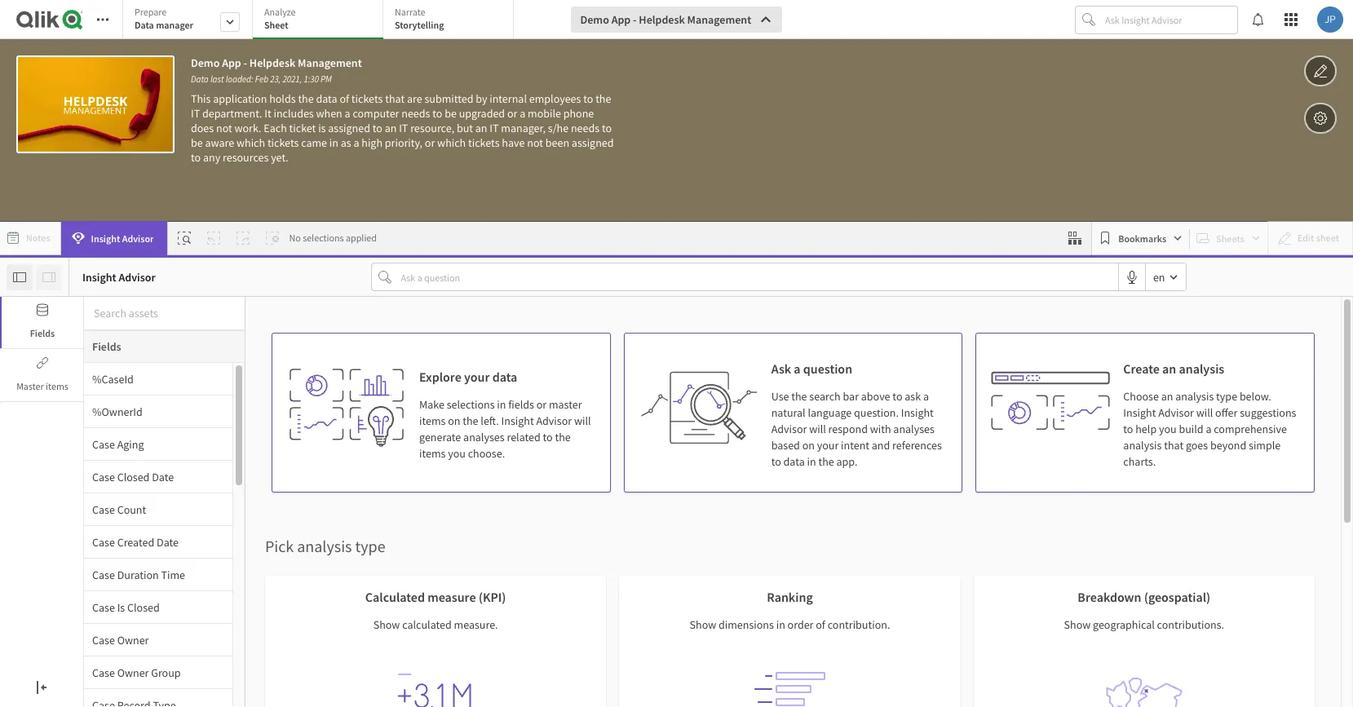 Task type: locate. For each thing, give the bounding box(es) containing it.
master
[[549, 397, 582, 412]]

menu
[[84, 363, 245, 708]]

(geospatial)
[[1145, 589, 1211, 606]]

0 vertical spatial or
[[508, 106, 518, 121]]

2 which from the left
[[437, 135, 466, 150]]

high
[[140, 289, 183, 315]]

6 case from the top
[[92, 600, 115, 615]]

1 horizontal spatial which
[[437, 135, 466, 150]]

number
[[138, 383, 180, 399]]

date right created
[[157, 535, 179, 550]]

high
[[362, 135, 383, 150], [196, 383, 220, 399]]

selections tool image
[[1069, 232, 1082, 245]]

open cases vs duration * bubble size represents number of high priority open cases
[[8, 366, 324, 399]]

0 vertical spatial owner
[[117, 633, 149, 648]]

0 horizontal spatial helpdesk
[[250, 55, 296, 70]]

1 vertical spatial that
[[1165, 438, 1184, 453]]

1 vertical spatial your
[[817, 438, 839, 453]]

app
[[612, 12, 631, 27], [222, 55, 241, 70]]

will inside use the search bar above to ask a natural language question. insight advisor will respond with analyses based on your intent and references to data in the app.
[[810, 422, 827, 437]]

that left the are
[[385, 91, 405, 106]]

items inside button
[[46, 380, 68, 393]]

7 case from the top
[[92, 633, 115, 648]]

storytelling
[[395, 19, 444, 31]]

of
[[340, 91, 349, 106], [183, 383, 193, 399], [816, 618, 826, 632]]

2 horizontal spatial it
[[490, 121, 499, 135]]

0 vertical spatial -
[[633, 12, 637, 27]]

1 horizontal spatial type
[[1217, 389, 1238, 404]]

will down master
[[574, 414, 591, 428]]

2 vertical spatial items
[[419, 446, 446, 461]]

duration right vs
[[96, 366, 148, 383]]

in left "app."
[[808, 455, 817, 469]]

management inside demo app - helpdesk management data last loaded: feb 23, 2021, 1:30 pm this application holds the data of tickets that are submitted by internal employees to the it department. it includes when a computer needs to be upgraded or a mobile phone does not work. each ticket is assigned to an it resource, but an it manager, s/he needs to be aware which tickets came in as a high priority, or which tickets have not been assigned to any resources yet.
[[298, 55, 362, 70]]

0 horizontal spatial management
[[298, 55, 362, 70]]

on
[[448, 414, 461, 428], [803, 438, 815, 453]]

2 horizontal spatial tickets
[[468, 135, 500, 150]]

open inside open cases vs duration * bubble size represents number of high priority open cases
[[8, 366, 40, 383]]

application containing 72
[[0, 0, 1354, 708]]

in inside use the search bar above to ask a natural language question. insight advisor will respond with analyses based on your intent and references to data in the app.
[[808, 455, 817, 469]]

1 vertical spatial app
[[222, 55, 241, 70]]

an inside choose an analysis type below. insight advisor will offer suggestions to help you build a comprehensive analysis that goes beyond simple charts.
[[1162, 389, 1174, 404]]

case left aging
[[92, 437, 115, 452]]

in inside make selections in fields or master items on the left. insight advisor will generate analyses related to the items you choose.
[[497, 397, 506, 412]]

1 horizontal spatial your
[[817, 438, 839, 453]]

analyses up the choose.
[[464, 430, 505, 445]]

0 horizontal spatial which
[[237, 135, 265, 150]]

5 case from the top
[[92, 568, 115, 582]]

show for calculated measure (kpi)
[[374, 618, 400, 632]]

owner for case owner group
[[117, 666, 149, 680]]

charts.
[[1124, 455, 1157, 469]]

created
[[117, 535, 154, 550]]

based
[[772, 438, 800, 453]]

you right the help
[[1160, 422, 1177, 437]]

cases down en
[[1145, 289, 1200, 315]]

data
[[316, 91, 338, 106], [493, 369, 518, 385], [784, 455, 805, 469]]

pick
[[265, 536, 294, 557]]

on up generate
[[448, 414, 461, 428]]

items down make on the left
[[419, 414, 446, 428]]

1 horizontal spatial data
[[493, 369, 518, 385]]

your up "app."
[[817, 438, 839, 453]]

analyses up references
[[894, 422, 935, 437]]

demo inside button
[[581, 12, 609, 27]]

0 vertical spatial selections
[[303, 232, 344, 244]]

0 vertical spatial on
[[448, 414, 461, 428]]

1 horizontal spatial fields
[[92, 339, 121, 354]]

insight inside make selections in fields or master items on the left. insight advisor will generate analyses related to the items you choose.
[[502, 414, 534, 428]]

type up calculated
[[355, 536, 386, 557]]

0 vertical spatial your
[[464, 369, 490, 385]]

by inside demo app - helpdesk management data last loaded: feb 23, 2021, 1:30 pm this application holds the data of tickets that are submitted by internal employees to the it department. it includes when a computer needs to be upgraded or a mobile phone does not work. each ticket is assigned to an it resource, but an it manager, s/he needs to be aware which tickets came in as a high priority, or which tickets have not been assigned to any resources yet.
[[476, 91, 488, 106]]

1 horizontal spatial high
[[362, 135, 383, 150]]

0 vertical spatial duration
[[96, 366, 148, 383]]

time up over
[[161, 568, 185, 582]]

breakdown
[[1078, 589, 1142, 606]]

not right the have
[[527, 135, 543, 150]]

insight advisor down insight advisor dropdown button
[[82, 270, 156, 284]]

0 horizontal spatial you
[[448, 446, 466, 461]]

in left fields
[[497, 397, 506, 412]]

0 horizontal spatial analyses
[[464, 430, 505, 445]]

- inside demo app - helpdesk management data last loaded: feb 23, 2021, 1:30 pm this application holds the data of tickets that are submitted by internal employees to the it department. it includes when a computer needs to be upgraded or a mobile phone does not work. each ticket is assigned to an it resource, but an it manager, s/he needs to be aware which tickets came in as a high priority, or which tickets have not been assigned to any resources yet.
[[244, 55, 247, 70]]

1 show from the left
[[374, 618, 400, 632]]

priority inside low priority cases 203
[[1074, 289, 1141, 315]]

upgraded
[[459, 106, 505, 121]]

type
[[700, 366, 728, 383]]

will
[[1197, 406, 1214, 420], [574, 414, 591, 428], [810, 422, 827, 437]]

analyze sheet
[[264, 6, 296, 31]]

0 vertical spatial data
[[135, 19, 154, 31]]

in left order
[[777, 618, 786, 632]]

menu inside application
[[84, 363, 245, 708]]

2 horizontal spatial show
[[1065, 618, 1091, 632]]

data left last
[[191, 73, 209, 85]]

date up case count button
[[152, 470, 174, 484]]

tab list containing prepare
[[122, 0, 520, 41]]

case down case aging
[[92, 470, 115, 484]]

2 horizontal spatial will
[[1197, 406, 1214, 420]]

management for demo app - helpdesk management
[[688, 12, 752, 27]]

data down prepare
[[135, 19, 154, 31]]

data inside demo app - helpdesk management data last loaded: feb 23, 2021, 1:30 pm this application holds the data of tickets that are submitted by internal employees to the it department. it includes when a computer needs to be upgraded or a mobile phone does not work. each ticket is assigned to an it resource, but an it manager, s/he needs to be aware which tickets came in as a high priority, or which tickets have not been assigned to any resources yet.
[[316, 91, 338, 106]]

ask
[[905, 389, 921, 404]]

priority right medium
[[647, 289, 714, 315]]

selections
[[303, 232, 344, 244], [447, 397, 495, 412]]

advisor down natural
[[772, 422, 807, 437]]

will inside choose an analysis type below. insight advisor will offer suggestions to help you build a comprehensive analysis that goes beyond simple charts.
[[1197, 406, 1214, 420]]

0 horizontal spatial your
[[464, 369, 490, 385]]

priority
[[187, 289, 254, 315], [647, 289, 714, 315], [1074, 289, 1141, 315], [653, 366, 698, 383]]

master items
[[16, 380, 68, 393]]

selections for make
[[447, 397, 495, 412]]

2 horizontal spatial or
[[537, 397, 547, 412]]

of right order
[[816, 618, 826, 632]]

case for case aging
[[92, 437, 115, 452]]

2 show from the left
[[690, 618, 717, 632]]

show down breakdown in the bottom right of the page
[[1065, 618, 1091, 632]]

insight advisor left the smart search "icon"
[[91, 232, 154, 244]]

date
[[152, 470, 174, 484], [157, 535, 179, 550]]

(kpi)
[[479, 589, 506, 606]]

0 vertical spatial items
[[46, 380, 68, 393]]

1 master items button from the left
[[0, 350, 83, 402]]

of inside demo app - helpdesk management data last loaded: feb 23, 2021, 1:30 pm this application holds the data of tickets that are submitted by internal employees to the it department. it includes when a computer needs to be upgraded or a mobile phone does not work. each ticket is assigned to an it resource, but an it manager, s/he needs to be aware which tickets came in as a high priority, or which tickets have not been assigned to any resources yet.
[[340, 91, 349, 106]]

suggestions
[[1241, 406, 1297, 420]]

needs up priority, on the top of page
[[402, 106, 430, 121]]

insight inside use the search bar above to ask a natural language question. insight advisor will respond with analyses based on your intent and references to data in the app.
[[902, 406, 934, 420]]

s/he
[[548, 121, 569, 135]]

tab list
[[122, 0, 520, 41]]

0 horizontal spatial by
[[476, 91, 488, 106]]

case down case owner
[[92, 666, 115, 680]]

data up fields
[[493, 369, 518, 385]]

advisor down master
[[536, 414, 572, 428]]

0 horizontal spatial app
[[222, 55, 241, 70]]

1 horizontal spatial not
[[527, 135, 543, 150]]

1 vertical spatial be
[[191, 135, 203, 150]]

manager,
[[501, 121, 546, 135]]

data inside use the search bar above to ask a natural language question. insight advisor will respond with analyses based on your intent and references to data in the app.
[[784, 455, 805, 469]]

the right phone
[[596, 91, 612, 106]]

create
[[1124, 361, 1160, 377]]

1 horizontal spatial management
[[688, 12, 752, 27]]

been
[[546, 135, 570, 150]]

tickets down "upgraded"
[[468, 135, 500, 150]]

0 vertical spatial that
[[385, 91, 405, 106]]

%ownerid button
[[84, 404, 233, 419]]

helpdesk inside demo app - helpdesk management data last loaded: feb 23, 2021, 1:30 pm this application holds the data of tickets that are submitted by internal employees to the it department. it includes when a computer needs to be upgraded or a mobile phone does not work. each ticket is assigned to an it resource, but an it manager, s/he needs to be aware which tickets came in as a high priority, or which tickets have not been assigned to any resources yet.
[[250, 55, 296, 70]]

show for breakdown (geospatial)
[[1065, 618, 1091, 632]]

1 vertical spatial of
[[183, 383, 193, 399]]

that
[[385, 91, 405, 106], [1165, 438, 1184, 453]]

be left 'but' at left
[[445, 106, 457, 121]]

priority right low
[[1074, 289, 1141, 315]]

will down the language
[[810, 422, 827, 437]]

2 owner from the top
[[117, 666, 149, 680]]

the down master
[[555, 430, 571, 445]]

1 horizontal spatial demo
[[581, 12, 609, 27]]

insight advisor button
[[61, 221, 168, 255]]

it left department.
[[191, 106, 200, 121]]

owner up case owner group at the left bottom
[[117, 633, 149, 648]]

show dimensions in order of contribution.
[[690, 618, 891, 632]]

dimensions
[[719, 618, 774, 632]]

case aging button
[[84, 437, 233, 452]]

edit image
[[1314, 61, 1329, 81]]

resources
[[223, 150, 269, 165]]

0 horizontal spatial that
[[385, 91, 405, 106]]

you down generate
[[448, 446, 466, 461]]

which down "upgraded"
[[437, 135, 466, 150]]

fields up %caseid
[[92, 339, 121, 354]]

1 horizontal spatial analyses
[[894, 422, 935, 437]]

0 vertical spatial high
[[362, 135, 383, 150]]

case for case count
[[92, 502, 115, 517]]

james peterson image
[[1318, 7, 1344, 33]]

app for demo app - helpdesk management
[[612, 12, 631, 27]]

you inside make selections in fields or master items on the left. insight advisor will generate analyses related to the items you choose.
[[448, 446, 466, 461]]

with
[[870, 422, 892, 437]]

cases left vs
[[43, 366, 78, 383]]

0 horizontal spatial or
[[425, 135, 435, 150]]

helpdesk inside button
[[639, 12, 685, 27]]

1 horizontal spatial by
[[636, 366, 650, 383]]

menu containing %caseid
[[84, 363, 245, 708]]

owner for case owner
[[117, 633, 149, 648]]

closed up count at the bottom
[[117, 470, 150, 484]]

of right number
[[183, 383, 193, 399]]

that left goes
[[1165, 438, 1184, 453]]

0 vertical spatial app
[[612, 12, 631, 27]]

app for demo app - helpdesk management data last loaded: feb 23, 2021, 1:30 pm this application holds the data of tickets that are submitted by internal employees to the it department. it includes when a computer needs to be upgraded or a mobile phone does not work. each ticket is assigned to an it resource, but an it manager, s/he needs to be aware which tickets came in as a high priority, or which tickets have not been assigned to any resources yet.
[[222, 55, 241, 70]]

0 horizontal spatial high
[[196, 383, 220, 399]]

2 horizontal spatial data
[[784, 455, 805, 469]]

advisor inside make selections in fields or master items on the left. insight advisor will generate analyses related to the items you choose.
[[536, 414, 572, 428]]

by down 142
[[636, 366, 650, 383]]

items right master on the bottom of the page
[[46, 380, 68, 393]]

1 horizontal spatial or
[[508, 106, 518, 121]]

not right does
[[216, 121, 232, 135]]

priority for 142
[[647, 289, 714, 315]]

any
[[203, 150, 220, 165]]

mobile
[[528, 106, 561, 121]]

0 vertical spatial type
[[1217, 389, 1238, 404]]

toolbar
[[0, 0, 1354, 222]]

demo
[[581, 12, 609, 27], [191, 55, 220, 70]]

insight down ask
[[902, 406, 934, 420]]

0 horizontal spatial tickets
[[268, 135, 299, 150]]

high priority cases 72
[[140, 289, 312, 359]]

it left the have
[[490, 121, 499, 135]]

1 vertical spatial -
[[244, 55, 247, 70]]

priority right high on the top left of page
[[187, 289, 254, 315]]

open for open cases by priority type
[[564, 366, 596, 383]]

3 case from the top
[[92, 502, 115, 517]]

tickets left "came" at left top
[[268, 135, 299, 150]]

last
[[210, 73, 224, 85]]

3 show from the left
[[1065, 618, 1091, 632]]

show down calculated
[[374, 618, 400, 632]]

be
[[445, 106, 457, 121], [191, 135, 203, 150]]

ticket
[[289, 121, 316, 135]]

high inside open cases vs duration * bubble size represents number of high priority open cases
[[196, 383, 220, 399]]

app inside demo app - helpdesk management button
[[612, 12, 631, 27]]

1 vertical spatial data
[[191, 73, 209, 85]]

are
[[407, 91, 422, 106]]

language
[[808, 406, 852, 420]]

type up offer
[[1217, 389, 1238, 404]]

does
[[191, 121, 214, 135]]

choose.
[[468, 446, 505, 461]]

0 horizontal spatial on
[[448, 414, 461, 428]]

- for demo app - helpdesk management data last loaded: feb 23, 2021, 1:30 pm this application holds the data of tickets that are submitted by internal employees to the it department. it includes when a computer needs to be upgraded or a mobile phone does not work. each ticket is assigned to an it resource, but an it manager, s/he needs to be aware which tickets came in as a high priority, or which tickets have not been assigned to any resources yet.
[[244, 55, 247, 70]]

2 vertical spatial of
[[816, 618, 826, 632]]

1 horizontal spatial app
[[612, 12, 631, 27]]

4 case from the top
[[92, 535, 115, 550]]

%ownerid
[[92, 404, 143, 419]]

case for case is closed
[[92, 600, 115, 615]]

selections for no
[[303, 232, 344, 244]]

cases
[[293, 383, 324, 399]]

show left dimensions
[[690, 618, 717, 632]]

of left "computer"
[[340, 91, 349, 106]]

below.
[[1240, 389, 1272, 404]]

make selections in fields or master items on the left. insight advisor will generate analyses related to the items you choose.
[[419, 397, 591, 461]]

priority inside medium priority cases 142
[[647, 289, 714, 315]]

0 horizontal spatial demo
[[191, 55, 220, 70]]

0 vertical spatial demo
[[581, 12, 609, 27]]

case for case owner
[[92, 633, 115, 648]]

1 vertical spatial management
[[298, 55, 362, 70]]

data down the pm
[[316, 91, 338, 106]]

app options image
[[1314, 109, 1329, 128]]

owner
[[117, 633, 149, 648], [117, 666, 149, 680]]

1 which from the left
[[237, 135, 265, 150]]

manager
[[156, 19, 193, 31]]

1 horizontal spatial selections
[[447, 397, 495, 412]]

1 horizontal spatial needs
[[571, 121, 600, 135]]

time right over
[[180, 596, 209, 613]]

build
[[1180, 422, 1204, 437]]

insight advisor inside dropdown button
[[91, 232, 154, 244]]

0 horizontal spatial needs
[[402, 106, 430, 121]]

0 vertical spatial helpdesk
[[639, 12, 685, 27]]

2 vertical spatial data
[[784, 455, 805, 469]]

application
[[0, 0, 1354, 708]]

on inside use the search bar above to ask a natural language question. insight advisor will respond with analyses based on your intent and references to data in the app.
[[803, 438, 815, 453]]

1 horizontal spatial show
[[690, 618, 717, 632]]

1 horizontal spatial that
[[1165, 438, 1184, 453]]

0 horizontal spatial -
[[244, 55, 247, 70]]

a
[[345, 106, 351, 121], [520, 106, 526, 121], [354, 135, 359, 150], [794, 361, 801, 377], [924, 389, 929, 404], [1206, 422, 1212, 437]]

an right "choose" at bottom
[[1162, 389, 1174, 404]]

duration down created
[[117, 568, 159, 582]]

represents
[[79, 383, 136, 399]]

came
[[301, 135, 327, 150]]

demo app - helpdesk management
[[581, 12, 752, 27]]

open up master
[[564, 366, 596, 383]]

1 vertical spatial closed
[[127, 600, 160, 615]]

0 vertical spatial insight advisor
[[91, 232, 154, 244]]

computer
[[353, 106, 399, 121]]

on right based
[[803, 438, 815, 453]]

show geographical contributions.
[[1065, 618, 1225, 632]]

&
[[43, 596, 52, 613]]

0 horizontal spatial fields
[[30, 327, 55, 339]]

case for case owner group
[[92, 666, 115, 680]]

the left "app."
[[819, 455, 835, 469]]

1 vertical spatial data
[[493, 369, 518, 385]]

- inside button
[[633, 12, 637, 27]]

items
[[46, 380, 68, 393], [419, 414, 446, 428], [419, 446, 446, 461]]

1 horizontal spatial data
[[191, 73, 209, 85]]

narrate
[[395, 6, 426, 18]]

medium priority cases 142
[[569, 289, 772, 359]]

1 horizontal spatial you
[[1160, 422, 1177, 437]]

which right aware
[[237, 135, 265, 150]]

0 horizontal spatial of
[[183, 383, 193, 399]]

Ask a question text field
[[398, 264, 1119, 290]]

case for case created date
[[92, 535, 115, 550]]

advisor inside choose an analysis type below. insight advisor will offer suggestions to help you build a comprehensive analysis that goes beyond simple charts.
[[1159, 406, 1195, 420]]

analyses inside use the search bar above to ask a natural language question. insight advisor will respond with analyses based on your intent and references to data in the app.
[[894, 422, 935, 437]]

1 vertical spatial owner
[[117, 666, 149, 680]]

2 case from the top
[[92, 470, 115, 484]]

beyond
[[1211, 438, 1247, 453]]

show
[[374, 618, 400, 632], [690, 618, 717, 632], [1065, 618, 1091, 632]]

a inside use the search bar above to ask a natural language question. insight advisor will respond with analyses based on your intent and references to data in the app.
[[924, 389, 929, 404]]

high inside demo app - helpdesk management data last loaded: feb 23, 2021, 1:30 pm this application holds the data of tickets that are submitted by internal employees to the it department. it includes when a computer needs to be upgraded or a mobile phone does not work. each ticket is assigned to an it resource, but an it manager, s/he needs to be aware which tickets came in as a high priority, or which tickets have not been assigned to any resources yet.
[[362, 135, 383, 150]]

and
[[872, 438, 891, 453]]

1 owner from the top
[[117, 633, 149, 648]]

0 horizontal spatial selections
[[303, 232, 344, 244]]

fields up master items
[[30, 327, 55, 339]]

closed right the is at the left bottom of page
[[127, 600, 160, 615]]

0 horizontal spatial data
[[135, 19, 154, 31]]

case owner button
[[84, 633, 233, 648]]

toolbar containing demo app - helpdesk management
[[0, 0, 1354, 222]]

1 horizontal spatial helpdesk
[[639, 12, 685, 27]]

app inside demo app - helpdesk management data last loaded: feb 23, 2021, 1:30 pm this application holds the data of tickets that are submitted by internal employees to the it department. it includes when a computer needs to be upgraded or a mobile phone does not work. each ticket is assigned to an it resource, but an it manager, s/he needs to be aware which tickets came in as a high priority, or which tickets have not been assigned to any resources yet.
[[222, 55, 241, 70]]

0 vertical spatial management
[[688, 12, 752, 27]]

0 vertical spatial closed
[[117, 470, 150, 484]]

case left created
[[92, 535, 115, 550]]

0 vertical spatial you
[[1160, 422, 1177, 437]]

1 vertical spatial helpdesk
[[250, 55, 296, 70]]

priority for 203
[[1074, 289, 1141, 315]]

have
[[502, 135, 525, 150]]

1 vertical spatial type
[[355, 536, 386, 557]]

owner left group
[[117, 666, 149, 680]]

analyze
[[264, 6, 296, 18]]

1 horizontal spatial be
[[445, 106, 457, 121]]

open
[[8, 366, 40, 383], [564, 366, 596, 383], [8, 596, 40, 613]]

case left the is at the left bottom of page
[[92, 600, 115, 615]]

or right fields
[[537, 397, 547, 412]]

insight down "choose" at bottom
[[1124, 406, 1157, 420]]

management inside button
[[688, 12, 752, 27]]

0 vertical spatial date
[[152, 470, 174, 484]]

to left the help
[[1124, 422, 1134, 437]]

to right phone
[[602, 121, 612, 135]]

cases down no
[[258, 289, 312, 315]]

in left as
[[330, 135, 339, 150]]

1 vertical spatial you
[[448, 446, 466, 461]]

case count
[[92, 502, 146, 517]]

1 case from the top
[[92, 437, 115, 452]]

demo inside demo app - helpdesk management data last loaded: feb 23, 2021, 1:30 pm this application holds the data of tickets that are submitted by internal employees to the it department. it includes when a computer needs to be upgraded or a mobile phone does not work. each ticket is assigned to an it resource, but an it manager, s/he needs to be aware which tickets came in as a high priority, or which tickets have not been assigned to any resources yet.
[[191, 55, 220, 70]]

0 vertical spatial be
[[445, 106, 457, 121]]

cases inside high priority cases 72
[[258, 289, 312, 315]]

8 case from the top
[[92, 666, 115, 680]]

selections inside make selections in fields or master items on the left. insight advisor will generate analyses related to the items you choose.
[[447, 397, 495, 412]]

priority for 72
[[187, 289, 254, 315]]

or up the have
[[508, 106, 518, 121]]

data down based
[[784, 455, 805, 469]]

priority inside high priority cases 72
[[187, 289, 254, 315]]

of inside open cases vs duration * bubble size represents number of high priority open cases
[[183, 383, 193, 399]]

contribution.
[[828, 618, 891, 632]]

0 horizontal spatial show
[[374, 618, 400, 632]]

your right explore
[[464, 369, 490, 385]]

needs right s/he
[[571, 121, 600, 135]]

time
[[161, 568, 185, 582], [180, 596, 209, 613]]

insight advisor
[[91, 232, 154, 244], [82, 270, 156, 284]]

be left any
[[191, 135, 203, 150]]

use
[[772, 389, 790, 404]]

geographical
[[1094, 618, 1155, 632]]

will up build
[[1197, 406, 1214, 420]]

by left internal
[[476, 91, 488, 106]]

0 vertical spatial of
[[340, 91, 349, 106]]

to left any
[[191, 150, 201, 165]]



Task type: vqa. For each thing, say whether or not it's contained in the screenshot.
Date to the top
yes



Task type: describe. For each thing, give the bounding box(es) containing it.
1 horizontal spatial it
[[399, 121, 408, 135]]

a inside choose an analysis type below. insight advisor will offer suggestions to help you build a comprehensive analysis that goes beyond simple charts.
[[1206, 422, 1212, 437]]

low priority cases 203
[[1031, 289, 1200, 359]]

this
[[191, 91, 211, 106]]

date for case closed date
[[152, 470, 174, 484]]

in inside demo app - helpdesk management data last loaded: feb 23, 2021, 1:30 pm this application holds the data of tickets that are submitted by internal employees to the it department. it includes when a computer needs to be upgraded or a mobile phone does not work. each ticket is assigned to an it resource, but an it manager, s/he needs to be aware which tickets came in as a high priority, or which tickets have not been assigned to any resources yet.
[[330, 135, 339, 150]]

case duration time button
[[84, 568, 233, 582]]

helpdesk for demo app - helpdesk management data last loaded: feb 23, 2021, 1:30 pm this application holds the data of tickets that are submitted by internal employees to the it department. it includes when a computer needs to be upgraded or a mobile phone does not work. each ticket is assigned to an it resource, but an it manager, s/he needs to be aware which tickets came in as a high priority, or which tickets have not been assigned to any resources yet.
[[250, 55, 296, 70]]

low
[[1031, 289, 1070, 315]]

employees
[[529, 91, 581, 106]]

0 horizontal spatial assigned
[[328, 121, 370, 135]]

explore your data
[[419, 369, 518, 385]]

the down 1:30
[[298, 91, 314, 106]]

case owner
[[92, 633, 149, 648]]

no
[[289, 232, 301, 244]]

bookmarks
[[1119, 232, 1167, 244]]

ranking
[[767, 589, 813, 606]]

when
[[316, 106, 343, 121]]

tab list inside toolbar
[[122, 0, 520, 41]]

advisor up high on the top left of page
[[119, 270, 156, 284]]

cases down medium
[[598, 366, 634, 383]]

bar
[[843, 389, 859, 404]]

cases down the case duration time
[[111, 596, 146, 613]]

case for case duration time
[[92, 568, 115, 582]]

duration inside open cases vs duration * bubble size represents number of high priority open cases
[[96, 366, 148, 383]]

or inside make selections in fields or master items on the left. insight advisor will generate analyses related to the items you choose.
[[537, 397, 547, 412]]

loaded:
[[226, 73, 254, 85]]

explore
[[419, 369, 462, 385]]

0 horizontal spatial type
[[355, 536, 386, 557]]

an left resource,
[[385, 121, 397, 135]]

1:30
[[304, 73, 319, 85]]

feb
[[255, 73, 269, 85]]

left.
[[481, 414, 499, 428]]

priority,
[[385, 135, 423, 150]]

case owner group button
[[84, 666, 233, 680]]

date for case created date
[[157, 535, 179, 550]]

to left ask
[[893, 389, 903, 404]]

cases inside medium priority cases 142
[[718, 289, 772, 315]]

analysis up offer
[[1180, 361, 1225, 377]]

that inside choose an analysis type below. insight advisor will offer suggestions to help you build a comprehensive analysis that goes beyond simple charts.
[[1165, 438, 1184, 453]]

ask a question
[[772, 361, 853, 377]]

en button
[[1146, 264, 1186, 291]]

- for demo app - helpdesk management
[[633, 12, 637, 27]]

show calculated measure.
[[374, 618, 498, 632]]

ask
[[772, 361, 792, 377]]

advisor inside use the search bar above to ask a natural language question. insight advisor will respond with analyses based on your intent and references to data in the app.
[[772, 422, 807, 437]]

Ask Insight Advisor text field
[[1103, 6, 1238, 33]]

order
[[788, 618, 814, 632]]

open & resolved cases over time
[[8, 596, 209, 613]]

to left priority, on the top of page
[[373, 121, 383, 135]]

master
[[16, 380, 44, 393]]

2 horizontal spatial of
[[816, 618, 826, 632]]

on inside make selections in fields or master items on the left. insight advisor will generate analyses related to the items you choose.
[[448, 414, 461, 428]]

breakdown (geospatial)
[[1078, 589, 1211, 606]]

question.
[[854, 406, 899, 420]]

will inside make selections in fields or master items on the left. insight advisor will generate analyses related to the items you choose.
[[574, 414, 591, 428]]

resource,
[[411, 121, 455, 135]]

to right employees
[[584, 91, 594, 106]]

data inside prepare data manager
[[135, 19, 154, 31]]

size
[[56, 383, 76, 399]]

demo for demo app - helpdesk management
[[581, 12, 609, 27]]

1 vertical spatial items
[[419, 414, 446, 428]]

measure.
[[454, 618, 498, 632]]

the right use
[[792, 389, 808, 404]]

case duration time
[[92, 568, 185, 582]]

case closed date button
[[84, 470, 233, 484]]

aging
[[117, 437, 144, 452]]

demo app - helpdesk management button
[[571, 7, 783, 33]]

your inside use the search bar above to ask a natural language question. insight advisor will respond with analyses based on your intent and references to data in the app.
[[817, 438, 839, 453]]

open for open & resolved cases over time
[[8, 596, 40, 613]]

1 horizontal spatial assigned
[[572, 135, 614, 150]]

vs
[[81, 366, 93, 383]]

type inside choose an analysis type below. insight advisor will offer suggestions to help you build a comprehensive analysis that goes beyond simple charts.
[[1217, 389, 1238, 404]]

priority down 142
[[653, 366, 698, 383]]

no selections applied
[[289, 232, 377, 244]]

cases inside open cases vs duration * bubble size represents number of high priority open cases
[[43, 366, 78, 383]]

analysis up build
[[1176, 389, 1215, 404]]

1 vertical spatial insight advisor
[[82, 270, 156, 284]]

submitted
[[425, 91, 474, 106]]

search
[[810, 389, 841, 404]]

1 vertical spatial or
[[425, 135, 435, 150]]

but
[[457, 121, 473, 135]]

demo for demo app - helpdesk management data last loaded: feb 23, 2021, 1:30 pm this application holds the data of tickets that are submitted by internal employees to the it department. it includes when a computer needs to be upgraded or a mobile phone does not work. each ticket is assigned to an it resource, but an it manager, s/he needs to be aware which tickets came in as a high priority, or which tickets have not been assigned to any resources yet.
[[191, 55, 220, 70]]

to inside choose an analysis type below. insight advisor will offer suggestions to help you build a comprehensive analysis that goes beyond simple charts.
[[1124, 422, 1134, 437]]

measure
[[428, 589, 476, 606]]

prepare
[[135, 6, 167, 18]]

0 vertical spatial time
[[161, 568, 185, 582]]

to inside make selections in fields or master items on the left. insight advisor will generate analyses related to the items you choose.
[[543, 430, 553, 445]]

make
[[419, 397, 445, 412]]

cases inside low priority cases 203
[[1145, 289, 1200, 315]]

203
[[1086, 315, 1145, 359]]

advisor inside dropdown button
[[122, 232, 154, 244]]

0 horizontal spatial it
[[191, 106, 200, 121]]

calculated measure (kpi)
[[365, 589, 506, 606]]

en
[[1154, 270, 1166, 284]]

analysis up charts.
[[1124, 438, 1162, 453]]

case closed date
[[92, 470, 174, 484]]

goes
[[1186, 438, 1209, 453]]

%caseid
[[92, 372, 134, 386]]

priority
[[222, 383, 261, 399]]

you inside choose an analysis type below. insight advisor will offer suggestions to help you build a comprehensive analysis that goes beyond simple charts.
[[1160, 422, 1177, 437]]

analysis right pick on the bottom left of the page
[[297, 536, 352, 557]]

case created date button
[[84, 535, 233, 550]]

sheet
[[264, 19, 289, 31]]

show for ranking
[[690, 618, 717, 632]]

choose an analysis type below. insight advisor will offer suggestions to help you build a comprehensive analysis that goes beyond simple charts.
[[1124, 389, 1297, 469]]

1 vertical spatial time
[[180, 596, 209, 613]]

insight inside dropdown button
[[91, 232, 120, 244]]

2021,
[[283, 73, 302, 85]]

case count button
[[84, 502, 233, 517]]

an right create
[[1163, 361, 1177, 377]]

that inside demo app - helpdesk management data last loaded: feb 23, 2021, 1:30 pm this application holds the data of tickets that are submitted by internal employees to the it department. it includes when a computer needs to be upgraded or a mobile phone does not work. each ticket is assigned to an it resource, but an it manager, s/he needs to be aware which tickets came in as a high priority, or which tickets have not been assigned to any resources yet.
[[385, 91, 405, 106]]

department.
[[202, 106, 262, 121]]

to right the are
[[433, 106, 443, 121]]

analyses inside make selections in fields or master items on the left. insight advisor will generate analyses related to the items you choose.
[[464, 430, 505, 445]]

to down based
[[772, 455, 782, 469]]

choose
[[1124, 389, 1160, 404]]

case created date
[[92, 535, 179, 550]]

bubble
[[16, 383, 54, 399]]

data inside demo app - helpdesk management data last loaded: feb 23, 2021, 1:30 pm this application holds the data of tickets that are submitted by internal employees to the it department. it includes when a computer needs to be upgraded or a mobile phone does not work. each ticket is assigned to an it resource, but an it manager, s/he needs to be aware which tickets came in as a high priority, or which tickets have not been assigned to any resources yet.
[[191, 73, 209, 85]]

0 horizontal spatial not
[[216, 121, 232, 135]]

case for case closed date
[[92, 470, 115, 484]]

1 horizontal spatial tickets
[[352, 91, 383, 106]]

2 master items button from the left
[[2, 350, 83, 402]]

calculated
[[402, 618, 452, 632]]

is
[[117, 600, 125, 615]]

respond
[[829, 422, 868, 437]]

open for open cases vs duration * bubble size represents number of high priority open cases
[[8, 366, 40, 383]]

smart search image
[[178, 232, 191, 245]]

management for demo app - helpdesk management data last loaded: feb 23, 2021, 1:30 pm this application holds the data of tickets that are submitted by internal employees to the it department. it includes when a computer needs to be upgraded or a mobile phone does not work. each ticket is assigned to an it resource, but an it manager, s/he needs to be aware which tickets came in as a high priority, or which tickets have not been assigned to any resources yet.
[[298, 55, 362, 70]]

internal
[[490, 91, 527, 106]]

an right 'but' at left
[[476, 121, 488, 135]]

%caseid button
[[84, 372, 233, 386]]

count
[[117, 502, 146, 517]]

hide assets image
[[13, 271, 26, 284]]

23,
[[270, 73, 281, 85]]

1 vertical spatial duration
[[117, 568, 159, 582]]

the left left.
[[463, 414, 479, 428]]

Search assets text field
[[84, 299, 245, 328]]

use the search bar above to ask a natural language question. insight advisor will respond with analyses based on your intent and references to data in the app.
[[772, 389, 942, 469]]

0 horizontal spatial be
[[191, 135, 203, 150]]

natural
[[772, 406, 806, 420]]

insight down insight advisor dropdown button
[[82, 270, 116, 284]]

helpdesk for demo app - helpdesk management
[[639, 12, 685, 27]]

insight inside choose an analysis type below. insight advisor will offer suggestions to help you build a comprehensive analysis that goes beyond simple charts.
[[1124, 406, 1157, 420]]

related
[[507, 430, 541, 445]]



